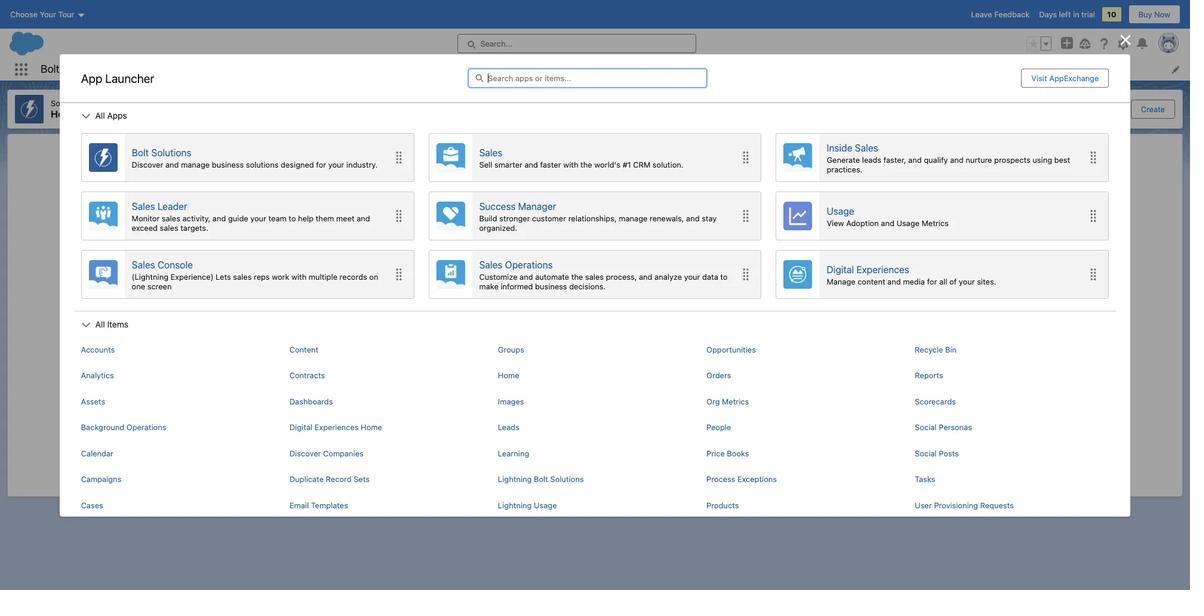 Task type: describe. For each thing, give the bounding box(es) containing it.
recycle bin
[[915, 345, 957, 355]]

2 vertical spatial usage
[[534, 501, 557, 510]]

help
[[298, 214, 314, 224]]

experiences for digital experiences home
[[315, 423, 359, 433]]

price
[[707, 449, 725, 459]]

and inside "bolt solutions discover and manage business solutions designed for your industry."
[[165, 160, 179, 170]]

learning link
[[498, 448, 692, 460]]

lightning for lightning bolt solutions link to the left
[[128, 65, 162, 74]]

text default image
[[81, 112, 91, 121]]

price books
[[707, 449, 749, 459]]

with inside sales console (lightning experience) lets sales reps work with multiple records on one screen
[[291, 273, 307, 282]]

address
[[426, 354, 455, 363]]

bolt for bolt solutions discover and manage business solutions designed for your industry.
[[132, 148, 149, 158]]

calendar
[[81, 449, 113, 459]]

lightning usage link
[[498, 500, 692, 512]]

faster,
[[884, 156, 906, 165]]

to inside sales operations customize and automate the sales process, and analyze your data to make informed business decisions.
[[721, 273, 728, 282]]

1 horizontal spatial discover
[[290, 449, 321, 459]]

processes.
[[726, 354, 766, 363]]

usage link
[[827, 204, 949, 219]]

one
[[132, 282, 145, 292]]

for inside digital experiences manage content and media for all of your sites.
[[927, 277, 937, 287]]

your inside digital experiences manage content and media for all of your sites.
[[959, 277, 975, 287]]

team
[[269, 214, 287, 224]]

buy now
[[1139, 10, 1171, 19]]

analyze
[[655, 273, 682, 282]]

0 horizontal spatial lightning bolt solutions link
[[121, 59, 221, 81]]

manage inside "bolt solutions discover and manage business solutions designed for your industry."
[[181, 160, 210, 170]]

them
[[316, 214, 334, 224]]

record
[[326, 475, 352, 485]]

business inside sales operations customize and automate the sales process, and analyze your data to make informed business decisions.
[[535, 282, 567, 292]]

sales for sales console
[[132, 260, 155, 271]]

process exceptions
[[707, 475, 777, 485]]

with inside sales sell smarter and faster with the world's #1 crm solution.
[[563, 160, 578, 170]]

leave feedback
[[971, 10, 1030, 19]]

using
[[1033, 156, 1052, 165]]

search...
[[481, 39, 512, 48]]

accounts
[[81, 345, 115, 355]]

and left functions
[[559, 354, 572, 363]]

and left analyze
[[639, 273, 653, 282]]

customer
[[532, 214, 566, 224]]

requests
[[980, 501, 1014, 510]]

analytics link
[[81, 370, 275, 382]]

all for all apps
[[95, 111, 105, 121]]

sales sell smarter and faster with the world's #1 crm solution.
[[479, 148, 684, 170]]

social personas
[[915, 423, 972, 433]]

guide
[[228, 214, 248, 224]]

inside
[[827, 143, 853, 154]]

make
[[479, 282, 499, 292]]

app
[[81, 71, 102, 85]]

all
[[940, 277, 948, 287]]

experience)
[[171, 273, 214, 282]]

on
[[369, 273, 378, 282]]

user
[[915, 501, 932, 510]]

content
[[290, 345, 318, 355]]

visit
[[1032, 73, 1047, 83]]

cases
[[81, 501, 103, 510]]

assets link
[[81, 396, 275, 408]]

sites.
[[977, 277, 997, 287]]

digital for digital experiences manage content and media for all of your sites.
[[827, 265, 854, 276]]

leave
[[971, 10, 992, 19]]

2 horizontal spatial usage
[[897, 219, 920, 228]]

and right 'qualify' at the right top of page
[[950, 156, 964, 165]]

inside sales link
[[827, 141, 1079, 156]]

left
[[1059, 10, 1071, 19]]

application containing inside sales
[[74, 129, 1117, 304]]

and inside digital experiences manage content and media for all of your sites.
[[888, 277, 901, 287]]

org metrics
[[707, 397, 749, 407]]

personas
[[939, 423, 972, 433]]

bolt solutions address needs of specific industries and functions with tailored apps and business processes. they include:
[[374, 354, 816, 363]]

digital experiences home link
[[290, 422, 484, 434]]

calendar link
[[81, 448, 275, 460]]

leads
[[862, 156, 882, 165]]

scorecards
[[915, 397, 956, 407]]

lightning bolt image
[[15, 95, 44, 124]]

reports
[[915, 371, 943, 381]]

console
[[158, 260, 193, 271]]

sales for sales
[[479, 148, 503, 158]]

informed
[[501, 282, 533, 292]]

companies
[[323, 449, 364, 459]]

and inside usage view adoption and usage metrics
[[881, 219, 895, 228]]

products
[[707, 501, 739, 510]]

2 vertical spatial with
[[610, 354, 625, 363]]

sales for sales operations
[[479, 260, 503, 271]]

needs
[[457, 354, 479, 363]]

organized.
[[479, 224, 517, 233]]

orders
[[707, 371, 731, 381]]

monitor
[[132, 214, 160, 224]]

view
[[827, 219, 844, 228]]

your inside sales leader monitor sales activity, and guide your team to help them meet and exceed sales targets.
[[250, 214, 266, 224]]

analytics
[[81, 371, 114, 381]]

learning
[[498, 449, 529, 459]]

decisions.
[[569, 282, 606, 292]]

all for all items
[[95, 319, 105, 330]]

best
[[1055, 156, 1070, 165]]

1 vertical spatial lightning bolt solutions link
[[498, 474, 692, 486]]

they
[[768, 354, 786, 363]]

images
[[498, 397, 524, 407]]

manage inside success manager build stronger customer relationships, manage renewals, and stay organized.
[[619, 214, 648, 224]]

digital for digital experiences home
[[290, 423, 313, 433]]

discover inside "bolt solutions discover and manage business solutions designed for your industry."
[[132, 160, 163, 170]]

1 vertical spatial of
[[481, 354, 489, 363]]

feedback
[[994, 10, 1030, 19]]

cases link
[[81, 500, 275, 512]]

products link
[[707, 500, 901, 512]]

meet
[[336, 214, 355, 224]]

dashboards link
[[290, 396, 484, 408]]

digital experiences home
[[290, 423, 382, 433]]

screen
[[147, 282, 172, 292]]

trial
[[1082, 10, 1095, 19]]

user provisioning requests link
[[915, 500, 1109, 512]]

all items
[[95, 319, 128, 330]]

sales link
[[479, 146, 684, 160]]

solutions home
[[51, 99, 84, 119]]

contracts
[[290, 371, 325, 381]]

email templates link
[[290, 500, 484, 512]]



Task type: vqa. For each thing, say whether or not it's contained in the screenshot.
Select... 'link'
no



Task type: locate. For each thing, give the bounding box(es) containing it.
1 vertical spatial manage
[[619, 214, 648, 224]]

sales leader link
[[132, 200, 384, 214]]

tasks
[[915, 475, 936, 485]]

0 horizontal spatial to
[[289, 214, 296, 224]]

sales operations customize and automate the sales process, and analyze your data to make informed business decisions.
[[479, 260, 728, 292]]

business left solutions
[[212, 160, 244, 170]]

digital down dashboards
[[290, 423, 313, 433]]

1 vertical spatial business
[[535, 282, 567, 292]]

1 vertical spatial home
[[498, 371, 519, 381]]

social left posts
[[915, 449, 937, 459]]

scorecards link
[[915, 396, 1109, 408]]

0 horizontal spatial operations
[[126, 423, 166, 433]]

2 vertical spatial lightning
[[498, 501, 532, 510]]

operations for background
[[126, 423, 166, 433]]

2 all from the top
[[95, 319, 105, 330]]

home inside solutions home
[[51, 109, 78, 119]]

business inside "bolt solutions discover and manage business solutions designed for your industry."
[[212, 160, 244, 170]]

records
[[340, 273, 367, 282]]

social personas link
[[915, 422, 1109, 434]]

1 vertical spatial to
[[721, 273, 728, 282]]

sales for sales leader
[[132, 201, 155, 212]]

0 vertical spatial of
[[950, 277, 957, 287]]

business right 'informed'
[[535, 282, 567, 292]]

for left "all" at the top right of page
[[927, 277, 937, 287]]

your left "data"
[[684, 273, 700, 282]]

bolt inside "bolt solutions discover and manage business solutions designed for your industry."
[[132, 148, 149, 158]]

0 vertical spatial lightning
[[128, 65, 162, 74]]

and up leader on the left top of the page
[[165, 160, 179, 170]]

0 vertical spatial discover
[[132, 160, 163, 170]]

visit appexchange button
[[1022, 69, 1109, 88]]

bin
[[946, 345, 957, 355]]

group
[[1027, 36, 1052, 51]]

2 horizontal spatial business
[[692, 354, 724, 363]]

0 vertical spatial manage
[[181, 160, 210, 170]]

create
[[1141, 105, 1165, 114]]

lightning bolt solutions list
[[121, 59, 1190, 81]]

people
[[707, 423, 731, 433]]

2 social from the top
[[915, 449, 937, 459]]

lightning for the bottommost lightning bolt solutions link
[[498, 475, 532, 485]]

digital up manage
[[827, 265, 854, 276]]

home down specific
[[498, 371, 519, 381]]

now
[[1155, 10, 1171, 19]]

business up orders
[[692, 354, 724, 363]]

home down the "dashboards" link
[[361, 423, 382, 433]]

sales console (lightning experience) lets sales reps work with multiple records on one screen
[[132, 260, 378, 292]]

0 vertical spatial operations
[[505, 260, 553, 271]]

social inside 'link'
[[915, 449, 937, 459]]

the left world's
[[581, 160, 592, 170]]

1 vertical spatial experiences
[[315, 423, 359, 433]]

0 vertical spatial digital
[[827, 265, 854, 276]]

and right faster,
[[909, 156, 922, 165]]

0 vertical spatial with
[[563, 160, 578, 170]]

solution.
[[653, 160, 684, 170]]

1 horizontal spatial digital
[[827, 265, 854, 276]]

home left text default icon on the left top
[[51, 109, 78, 119]]

success
[[479, 201, 516, 212]]

to inside sales leader monitor sales activity, and guide your team to help them meet and exceed sales targets.
[[289, 214, 296, 224]]

opportunities link
[[707, 344, 901, 356]]

operations inside sales operations customize and automate the sales process, and analyze your data to make informed business decisions.
[[505, 260, 553, 271]]

metrics up digital experiences 'link'
[[922, 219, 949, 228]]

0 vertical spatial the
[[581, 160, 592, 170]]

1 vertical spatial for
[[927, 277, 937, 287]]

images link
[[498, 396, 692, 408]]

campaigns link
[[81, 474, 275, 486]]

1 horizontal spatial for
[[927, 277, 937, 287]]

exceed
[[132, 224, 158, 233]]

your left sites.
[[959, 277, 975, 287]]

for right designed
[[316, 160, 326, 170]]

lightning bolt solutions link
[[121, 59, 221, 81], [498, 474, 692, 486]]

sales inside sales operations customize and automate the sales process, and analyze your data to make informed business decisions.
[[585, 273, 604, 282]]

solutions inside "bolt solutions discover and manage business solutions designed for your industry."
[[151, 148, 191, 158]]

success manager link
[[479, 200, 731, 214]]

and left faster
[[525, 160, 538, 170]]

email templates
[[290, 501, 348, 510]]

1 vertical spatial usage
[[897, 219, 920, 228]]

sales inside sales leader monitor sales activity, and guide your team to help them meet and exceed sales targets.
[[132, 201, 155, 212]]

of right needs
[[481, 354, 489, 363]]

your left industry. at the top of page
[[328, 160, 344, 170]]

work
[[272, 273, 289, 282]]

1 vertical spatial metrics
[[722, 397, 749, 407]]

usage view adoption and usage metrics
[[827, 206, 949, 228]]

email
[[290, 501, 309, 510]]

digital inside digital experiences manage content and media for all of your sites.
[[827, 265, 854, 276]]

lightning inside lightning bolt solutions list
[[128, 65, 162, 74]]

and right apps
[[677, 354, 690, 363]]

2 vertical spatial business
[[692, 354, 724, 363]]

of inside digital experiences manage content and media for all of your sites.
[[950, 277, 957, 287]]

user provisioning requests
[[915, 501, 1014, 510]]

digital experiences link
[[827, 263, 997, 277]]

1 social from the top
[[915, 423, 937, 433]]

solutions
[[62, 63, 107, 75], [180, 65, 214, 74], [51, 99, 84, 108], [151, 148, 191, 158], [390, 354, 424, 363], [550, 475, 584, 485]]

discover up leader on the left top of the page
[[132, 160, 163, 170]]

operations for sales
[[505, 260, 553, 271]]

1 vertical spatial social
[[915, 449, 937, 459]]

build
[[479, 214, 497, 224]]

and right meet
[[357, 214, 370, 224]]

for
[[316, 160, 326, 170], [927, 277, 937, 287]]

lightning inside lightning usage link
[[498, 501, 532, 510]]

content
[[858, 277, 886, 287]]

background
[[81, 423, 124, 433]]

0 vertical spatial to
[[289, 214, 296, 224]]

social down scorecards
[[915, 423, 937, 433]]

1 horizontal spatial manage
[[619, 214, 648, 224]]

sales up "(lightning"
[[132, 260, 155, 271]]

sell
[[479, 160, 492, 170]]

sales inside sales operations customize and automate the sales process, and analyze your data to make informed business decisions.
[[479, 260, 503, 271]]

and inside sales sell smarter and faster with the world's #1 crm solution.
[[525, 160, 538, 170]]

background operations link
[[81, 422, 275, 434]]

bolt solutions
[[41, 63, 107, 75]]

sales inside 'inside sales generate leads faster, and qualify and nurture prospects using best practices.'
[[855, 143, 878, 154]]

0 vertical spatial lightning bolt solutions
[[128, 65, 214, 74]]

inside sales generate leads faster, and qualify and nurture prospects using best practices.
[[827, 143, 1070, 175]]

0 vertical spatial all
[[95, 111, 105, 121]]

1 vertical spatial the
[[571, 273, 583, 282]]

bolt inside list
[[164, 65, 178, 74]]

digital
[[827, 265, 854, 276], [290, 423, 313, 433]]

of right "all" at the top right of page
[[950, 277, 957, 287]]

0 horizontal spatial business
[[212, 160, 244, 170]]

sales console link
[[132, 258, 384, 273]]

(lightning
[[132, 273, 168, 282]]

1 horizontal spatial lightning bolt solutions link
[[498, 474, 692, 486]]

experiences up companies at the bottom of the page
[[315, 423, 359, 433]]

0 vertical spatial usage
[[827, 206, 855, 217]]

crm
[[633, 160, 651, 170]]

manage up leader on the left top of the page
[[181, 160, 210, 170]]

application
[[74, 129, 1117, 304]]

1 horizontal spatial lightning bolt solutions
[[498, 475, 584, 485]]

2 horizontal spatial with
[[610, 354, 625, 363]]

business
[[212, 160, 244, 170], [535, 282, 567, 292], [692, 354, 724, 363]]

experiences inside digital experiences manage content and media for all of your sites.
[[857, 265, 910, 276]]

0 vertical spatial social
[[915, 423, 937, 433]]

1 vertical spatial all
[[95, 319, 105, 330]]

social for social personas
[[915, 423, 937, 433]]

solutions inside list
[[180, 65, 214, 74]]

experiences up content
[[857, 265, 910, 276]]

0 horizontal spatial metrics
[[722, 397, 749, 407]]

home link
[[498, 370, 692, 382]]

1 horizontal spatial usage
[[827, 206, 855, 217]]

process,
[[606, 273, 637, 282]]

and inside success manager build stronger customer relationships, manage renewals, and stay organized.
[[686, 214, 700, 224]]

0 horizontal spatial lightning bolt solutions
[[128, 65, 214, 74]]

dashboards
[[290, 397, 333, 407]]

inverse image
[[1119, 33, 1133, 47]]

in
[[1073, 10, 1080, 19]]

0 vertical spatial experiences
[[857, 265, 910, 276]]

for inside "bolt solutions discover and manage business solutions designed for your industry."
[[316, 160, 326, 170]]

2 horizontal spatial home
[[498, 371, 519, 381]]

0 vertical spatial for
[[316, 160, 326, 170]]

sales up leads
[[855, 143, 878, 154]]

social for social posts
[[915, 449, 937, 459]]

apps
[[657, 354, 675, 363]]

to left help
[[289, 214, 296, 224]]

your inside "bolt solutions discover and manage business solutions designed for your industry."
[[328, 160, 344, 170]]

bolt for bolt solutions address needs of specific industries and functions with tailored apps and business processes. they include:
[[374, 354, 388, 363]]

sales operations link
[[479, 258, 731, 273]]

experiences for digital experiences manage content and media for all of your sites.
[[857, 265, 910, 276]]

1 horizontal spatial experiences
[[857, 265, 910, 276]]

2 vertical spatial home
[[361, 423, 382, 433]]

your left team
[[250, 214, 266, 224]]

opportunities
[[707, 345, 756, 355]]

bolt for bolt solutions
[[41, 63, 59, 75]]

the inside sales operations customize and automate the sales process, and analyze your data to make informed business decisions.
[[571, 273, 583, 282]]

lightning bolt solutions inside list
[[128, 65, 214, 74]]

people link
[[707, 422, 901, 434]]

buy
[[1139, 10, 1152, 19]]

lightning for lightning usage link at the bottom of page
[[498, 501, 532, 510]]

1 all from the top
[[95, 111, 105, 121]]

customize
[[479, 273, 518, 282]]

operations up 'informed'
[[505, 260, 553, 271]]

manage
[[827, 277, 856, 287]]

0 horizontal spatial manage
[[181, 160, 210, 170]]

Search apps or items... search field
[[468, 69, 707, 88]]

all right text default image
[[95, 319, 105, 330]]

1 horizontal spatial metrics
[[922, 219, 949, 228]]

your inside sales operations customize and automate the sales process, and analyze your data to make informed business decisions.
[[684, 273, 700, 282]]

1 horizontal spatial operations
[[505, 260, 553, 271]]

reps
[[254, 273, 270, 282]]

metrics inside usage view adoption and usage metrics
[[922, 219, 949, 228]]

social
[[915, 423, 937, 433], [915, 449, 937, 459]]

1 vertical spatial lightning bolt solutions
[[498, 475, 584, 485]]

1 vertical spatial discover
[[290, 449, 321, 459]]

generate
[[827, 156, 860, 165]]

of
[[950, 277, 957, 287], [481, 354, 489, 363]]

with right work
[[291, 273, 307, 282]]

0 horizontal spatial with
[[291, 273, 307, 282]]

text default image
[[81, 321, 91, 330]]

0 vertical spatial metrics
[[922, 219, 949, 228]]

and
[[909, 156, 922, 165], [950, 156, 964, 165], [165, 160, 179, 170], [525, 160, 538, 170], [213, 214, 226, 224], [357, 214, 370, 224], [686, 214, 700, 224], [881, 219, 895, 228], [520, 273, 533, 282], [639, 273, 653, 282], [888, 277, 901, 287], [559, 354, 572, 363], [677, 354, 690, 363]]

0 horizontal spatial experiences
[[315, 423, 359, 433]]

industry.
[[346, 160, 378, 170]]

the right automate
[[571, 273, 583, 282]]

manage left 'renewals,'
[[619, 214, 648, 224]]

0 horizontal spatial home
[[51, 109, 78, 119]]

with left the tailored
[[610, 354, 625, 363]]

1 horizontal spatial home
[[361, 423, 382, 433]]

all right text default icon on the left top
[[95, 111, 105, 121]]

operations down assets link
[[126, 423, 166, 433]]

leave feedback link
[[971, 10, 1030, 19]]

and left media
[[888, 277, 901, 287]]

exceptions
[[738, 475, 777, 485]]

and left 'stay'
[[686, 214, 700, 224]]

metrics right org
[[722, 397, 749, 407]]

0 horizontal spatial digital
[[290, 423, 313, 433]]

and right "adoption"
[[881, 219, 895, 228]]

duplicate record sets link
[[290, 474, 484, 486]]

0 horizontal spatial usage
[[534, 501, 557, 510]]

0 vertical spatial lightning bolt solutions link
[[121, 59, 221, 81]]

nurture
[[966, 156, 992, 165]]

success manager build stronger customer relationships, manage renewals, and stay organized.
[[479, 201, 717, 233]]

sales inside sales console (lightning experience) lets sales reps work with multiple records on one screen
[[132, 260, 155, 271]]

0 horizontal spatial discover
[[132, 160, 163, 170]]

1 horizontal spatial with
[[563, 160, 578, 170]]

leader
[[158, 201, 187, 212]]

org
[[707, 397, 720, 407]]

1 horizontal spatial business
[[535, 282, 567, 292]]

launcher
[[105, 71, 154, 85]]

sales inside sales sell smarter and faster with the world's #1 crm solution.
[[479, 148, 503, 158]]

and left guide
[[213, 214, 226, 224]]

1 vertical spatial with
[[291, 273, 307, 282]]

process
[[707, 475, 735, 485]]

0 horizontal spatial of
[[481, 354, 489, 363]]

1 vertical spatial digital
[[290, 423, 313, 433]]

1 vertical spatial operations
[[126, 423, 166, 433]]

sales up the monitor
[[132, 201, 155, 212]]

1 vertical spatial lightning
[[498, 475, 532, 485]]

tasks link
[[915, 474, 1109, 486]]

and left automate
[[520, 273, 533, 282]]

practices.
[[827, 165, 863, 175]]

accounts link
[[81, 344, 275, 356]]

1 horizontal spatial to
[[721, 273, 728, 282]]

sales up sell
[[479, 148, 503, 158]]

all apps button
[[74, 103, 1117, 129]]

discover up duplicate
[[290, 449, 321, 459]]

solutions
[[246, 160, 279, 170]]

provisioning
[[934, 501, 978, 510]]

your
[[328, 160, 344, 170], [250, 214, 266, 224], [684, 273, 700, 282], [959, 277, 975, 287]]

sales up customize
[[479, 260, 503, 271]]

duplicate record sets
[[290, 475, 370, 485]]

0 vertical spatial home
[[51, 109, 78, 119]]

bolt
[[41, 63, 59, 75], [164, 65, 178, 74], [132, 148, 149, 158], [374, 354, 388, 363], [534, 475, 548, 485]]

the inside sales sell smarter and faster with the world's #1 crm solution.
[[581, 160, 592, 170]]

sales inside sales console (lightning experience) lets sales reps work with multiple records on one screen
[[233, 273, 252, 282]]

0 horizontal spatial for
[[316, 160, 326, 170]]

0 vertical spatial business
[[212, 160, 244, 170]]

1 horizontal spatial of
[[950, 277, 957, 287]]

recycle
[[915, 345, 943, 355]]

with right faster
[[563, 160, 578, 170]]

get started with lightning bolt solutions image
[[451, 168, 739, 290]]

to right "data"
[[721, 273, 728, 282]]



